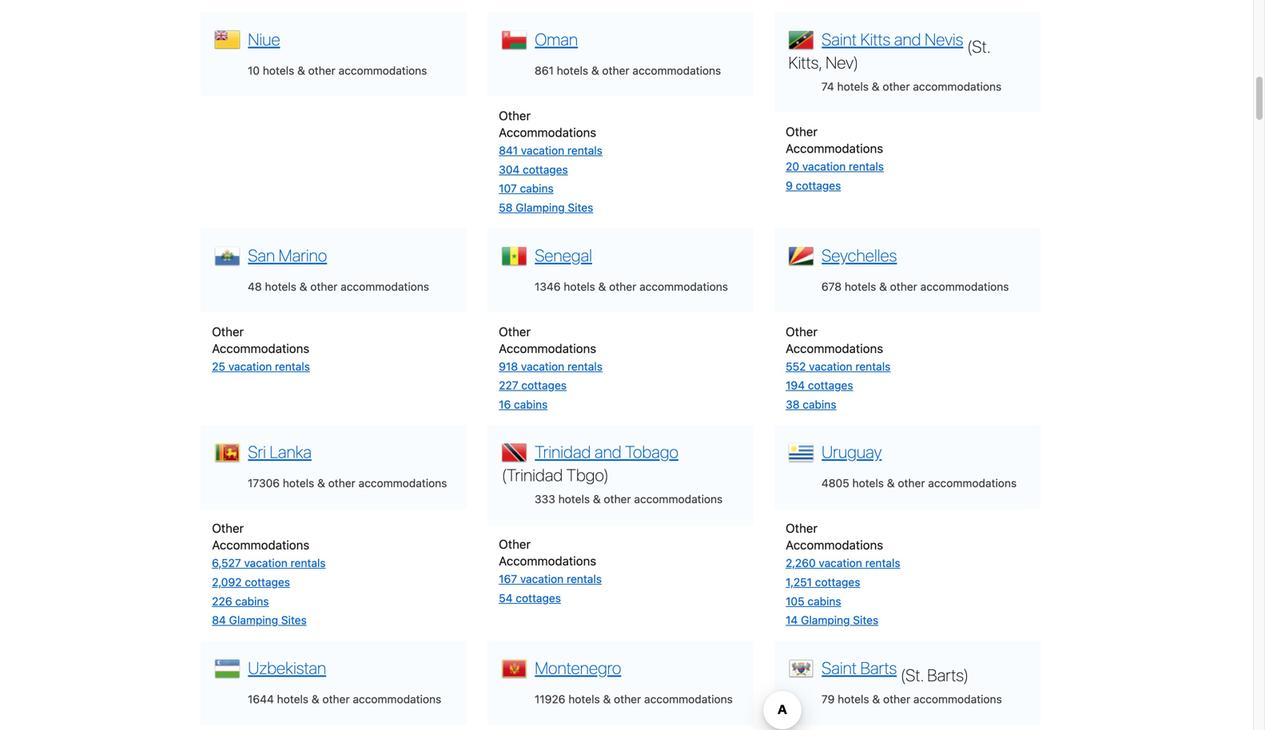 Task type: describe. For each thing, give the bounding box(es) containing it.
2,092 cottages link
[[212, 576, 290, 589]]

uruguay
[[822, 442, 882, 462]]

678
[[822, 280, 842, 293]]

304
[[499, 163, 520, 176]]

rentals inside "other accommodations 167 vacation rentals 54 cottages"
[[567, 573, 602, 586]]

sri lanka
[[248, 442, 312, 462]]

saint barts link
[[818, 656, 897, 678]]

1,251 cottages link
[[786, 576, 861, 589]]

58
[[499, 201, 513, 214]]

hotels for trinidad and tobago
[[559, 493, 590, 506]]

& for montenegro
[[603, 693, 611, 706]]

other for seychelles
[[786, 324, 818, 339]]

(trinidad
[[502, 465, 563, 485]]

niue link
[[244, 27, 280, 49]]

sri
[[248, 442, 266, 462]]

senegal link
[[531, 243, 592, 265]]

20
[[786, 160, 800, 173]]

cottages for uruguay
[[815, 576, 861, 589]]

nev)
[[826, 52, 859, 72]]

saint barts (st. barts)
[[822, 658, 969, 685]]

rentals for san marino
[[275, 360, 310, 373]]

& for oman
[[592, 64, 599, 77]]

hotels for sri lanka
[[283, 477, 314, 490]]

9
[[786, 179, 793, 192]]

other for senegal
[[609, 280, 637, 293]]

226
[[212, 595, 232, 608]]

hotels for montenegro
[[569, 693, 600, 706]]

& for senegal
[[598, 280, 606, 293]]

58 glamping sites link
[[499, 201, 594, 214]]

& for uzbekistan
[[312, 693, 320, 706]]

17306
[[248, 477, 280, 490]]

84
[[212, 614, 226, 627]]

cabins for senegal
[[514, 398, 548, 411]]

227 cottages link
[[499, 379, 567, 392]]

& for seychelles
[[880, 280, 887, 293]]

uruguay link
[[818, 440, 882, 462]]

552
[[786, 360, 806, 373]]

678 hotels & other accommodations
[[822, 280, 1009, 293]]

other accommodations 20 vacation rentals 9 cottages
[[786, 124, 884, 192]]

6,527 vacation rentals link
[[212, 557, 326, 570]]

1346 hotels & other accommodations
[[535, 280, 728, 293]]

105 cabins link
[[786, 595, 842, 608]]

niue
[[248, 29, 280, 49]]

333
[[535, 493, 556, 506]]

other accommodations 841 vacation rentals 304 cottages 107 cabins 58 glamping sites
[[499, 108, 603, 214]]

rentals for oman
[[568, 144, 603, 157]]

hotels for seychelles
[[845, 280, 877, 293]]

25 vacation rentals link
[[212, 360, 310, 373]]

304 cottages link
[[499, 163, 568, 176]]

107
[[499, 182, 517, 195]]

16
[[499, 398, 511, 411]]

seychelles link
[[818, 243, 897, 265]]

accommodations for oman
[[499, 125, 597, 140]]

uzbekistan
[[248, 658, 326, 678]]

other for uzbekistan
[[323, 693, 350, 706]]

& for uruguay
[[887, 477, 895, 490]]

167 vacation rentals link
[[499, 573, 602, 586]]

oman
[[535, 29, 578, 49]]

1644 hotels & other accommodations
[[248, 693, 441, 706]]

san marino
[[248, 245, 327, 265]]

861 hotels & other accommodations
[[535, 64, 721, 77]]

84 glamping sites link
[[212, 614, 307, 627]]

accommodations for saint kitts and nevis
[[786, 141, 884, 156]]

glamping for uruguay
[[801, 614, 850, 627]]

accommodations for senegal
[[499, 341, 597, 356]]

hotels for senegal
[[564, 280, 595, 293]]

hotels for saint barts
[[838, 693, 870, 706]]

sites for oman
[[568, 201, 594, 214]]

20 vacation rentals link
[[786, 160, 884, 173]]

kitts
[[861, 29, 891, 49]]

nevis
[[925, 29, 964, 49]]

accommodations for sri lanka
[[212, 538, 310, 553]]

accommodations for uruguay
[[786, 538, 884, 553]]

other for sri lanka
[[212, 521, 244, 536]]

vacation for uruguay
[[819, 557, 863, 570]]

79
[[822, 693, 835, 706]]

cabins for uruguay
[[808, 595, 842, 608]]

167
[[499, 573, 517, 586]]

& for saint kitts and nevis
[[872, 80, 880, 93]]

861
[[535, 64, 554, 77]]

kitts,
[[789, 52, 822, 72]]

vacation for san marino
[[228, 360, 272, 373]]

17306 hotels & other accommodations
[[248, 477, 447, 490]]

(st. kitts, nev)
[[789, 36, 991, 72]]

other for saint kitts and nevis
[[786, 124, 818, 139]]

accommodations for trinidad and tobago
[[634, 493, 723, 506]]

cottages for oman
[[523, 163, 568, 176]]

cabins for seychelles
[[803, 398, 837, 411]]

841 vacation rentals link
[[499, 144, 603, 157]]

accommodations for san marino
[[341, 280, 429, 293]]

accommodations for seychelles
[[921, 280, 1009, 293]]

other for seychelles
[[890, 280, 918, 293]]

senegal
[[535, 245, 592, 265]]

& for sri lanka
[[317, 477, 325, 490]]

marino
[[279, 245, 327, 265]]

14
[[786, 614, 798, 627]]

10
[[248, 64, 260, 77]]

glamping for sri lanka
[[229, 614, 278, 627]]

552 vacation rentals link
[[786, 360, 891, 373]]

841
[[499, 144, 518, 157]]

other for uruguay
[[898, 477, 925, 490]]

rentals for uruguay
[[866, 557, 901, 570]]

& for saint barts
[[873, 693, 880, 706]]

saint kitts and nevis
[[822, 29, 964, 49]]

rentals for sri lanka
[[291, 557, 326, 570]]

other accommodations 25 vacation rentals
[[212, 324, 310, 373]]

54 cottages link
[[499, 592, 561, 605]]

trinidad
[[535, 442, 591, 462]]

other accommodations 552 vacation rentals 194 cottages 38 cabins
[[786, 324, 891, 411]]

14 glamping sites link
[[786, 614, 879, 627]]



Task type: vqa. For each thing, say whether or not it's contained in the screenshot.


Task type: locate. For each thing, give the bounding box(es) containing it.
glamping inside other accommodations 841 vacation rentals 304 cottages 107 cabins 58 glamping sites
[[516, 201, 565, 214]]

and
[[894, 29, 921, 49], [595, 442, 622, 462]]

barts
[[861, 658, 897, 678]]

other inside "other accommodations 167 vacation rentals 54 cottages"
[[499, 537, 531, 552]]

2,260 vacation rentals link
[[786, 557, 901, 570]]

0 vertical spatial saint
[[822, 29, 857, 49]]

cabins inside other accommodations 918 vacation rentals 227 cottages 16 cabins
[[514, 398, 548, 411]]

accommodations up 841 vacation rentals "link"
[[499, 125, 597, 140]]

cottages inside other accommodations 2,260 vacation rentals 1,251 cottages 105 cabins 14 glamping sites
[[815, 576, 861, 589]]

accommodations
[[339, 64, 427, 77], [633, 64, 721, 77], [913, 80, 1002, 93], [341, 280, 429, 293], [640, 280, 728, 293], [921, 280, 1009, 293], [359, 477, 447, 490], [928, 477, 1017, 490], [634, 493, 723, 506], [353, 693, 441, 706], [644, 693, 733, 706], [914, 693, 1002, 706]]

& down marino
[[300, 280, 307, 293]]

& right 861
[[592, 64, 599, 77]]

other down saint barts (st. barts)
[[883, 693, 911, 706]]

(st. inside (st. kitts, nev)
[[967, 36, 991, 56]]

cottages inside "other accommodations 167 vacation rentals 54 cottages"
[[516, 592, 561, 605]]

vacation up 2,092 cottages link
[[244, 557, 288, 570]]

rentals for senegal
[[568, 360, 603, 373]]

other down marino
[[310, 280, 338, 293]]

other for san marino
[[310, 280, 338, 293]]

and right kitts
[[894, 29, 921, 49]]

918
[[499, 360, 518, 373]]

other for saint kitts and nevis
[[883, 80, 910, 93]]

other right 4805
[[898, 477, 925, 490]]

hotels right 1346
[[564, 280, 595, 293]]

montenegro link
[[531, 656, 621, 678]]

montenegro
[[535, 658, 621, 678]]

rentals inside other accommodations 20 vacation rentals 9 cottages
[[849, 160, 884, 173]]

2,260
[[786, 557, 816, 570]]

hotels for san marino
[[265, 280, 297, 293]]

saint up the nev)
[[822, 29, 857, 49]]

other for niue
[[308, 64, 336, 77]]

san
[[248, 245, 275, 265]]

other inside other accommodations 20 vacation rentals 9 cottages
[[786, 124, 818, 139]]

sites inside 'other accommodations 6,527 vacation rentals 2,092 cottages 226 cabins 84 glamping sites'
[[281, 614, 307, 627]]

saint up 79
[[822, 658, 857, 678]]

rentals inside other accommodations 25 vacation rentals
[[275, 360, 310, 373]]

1 horizontal spatial and
[[894, 29, 921, 49]]

and up "tbgo)"
[[595, 442, 622, 462]]

(st. right nevis
[[967, 36, 991, 56]]

vacation inside other accommodations 20 vacation rentals 9 cottages
[[803, 160, 846, 173]]

sites for sri lanka
[[281, 614, 307, 627]]

0 horizontal spatial and
[[595, 442, 622, 462]]

11926
[[535, 693, 566, 706]]

& for trinidad and tobago
[[593, 493, 601, 506]]

cottages for saint kitts and nevis
[[796, 179, 841, 192]]

cabins for sri lanka
[[235, 595, 269, 608]]

rentals right 167
[[567, 573, 602, 586]]

vacation for sri lanka
[[244, 557, 288, 570]]

cottages inside other accommodations 20 vacation rentals 9 cottages
[[796, 179, 841, 192]]

1 horizontal spatial sites
[[568, 201, 594, 214]]

10 hotels & other accommodations
[[248, 64, 427, 77]]

glamping down 105 cabins link
[[801, 614, 850, 627]]

rentals
[[568, 144, 603, 157], [849, 160, 884, 173], [275, 360, 310, 373], [568, 360, 603, 373], [856, 360, 891, 373], [291, 557, 326, 570], [866, 557, 901, 570], [567, 573, 602, 586]]

sites up senegal link
[[568, 201, 594, 214]]

cabins down 2,092 cottages link
[[235, 595, 269, 608]]

other down "tbgo)"
[[604, 493, 631, 506]]

glamping for oman
[[516, 201, 565, 214]]

accommodations inside other accommodations 918 vacation rentals 227 cottages 16 cabins
[[499, 341, 597, 356]]

hotels for uruguay
[[853, 477, 884, 490]]

accommodations for niue
[[339, 64, 427, 77]]

sites for uruguay
[[853, 614, 879, 627]]

2 horizontal spatial sites
[[853, 614, 879, 627]]

16 cabins link
[[499, 398, 548, 411]]

seychelles
[[822, 245, 897, 265]]

accommodations inside other accommodations 841 vacation rentals 304 cottages 107 cabins 58 glamping sites
[[499, 125, 597, 140]]

accommodations for sri lanka
[[359, 477, 447, 490]]

rentals right 918
[[568, 360, 603, 373]]

918 vacation rentals link
[[499, 360, 603, 373]]

accommodations inside other accommodations 25 vacation rentals
[[212, 341, 310, 356]]

& for niue
[[297, 64, 305, 77]]

cabins inside 'other accommodations 6,527 vacation rentals 2,092 cottages 226 cabins 84 glamping sites'
[[235, 595, 269, 608]]

hotels right 79
[[838, 693, 870, 706]]

(st. inside saint barts (st. barts)
[[901, 665, 924, 685]]

rentals up "304 cottages" link
[[568, 144, 603, 157]]

cottages for seychelles
[[808, 379, 853, 392]]

vacation up 194 cottages link
[[809, 360, 853, 373]]

rentals for saint kitts and nevis
[[849, 160, 884, 173]]

vacation inside 'other accommodations 6,527 vacation rentals 2,092 cottages 226 cabins 84 glamping sites'
[[244, 557, 288, 570]]

other for oman
[[499, 108, 531, 123]]

glamping
[[516, 201, 565, 214], [229, 614, 278, 627], [801, 614, 850, 627]]

cabins inside other accommodations 552 vacation rentals 194 cottages 38 cabins
[[803, 398, 837, 411]]

cabins down the "1,251 cottages" "link"
[[808, 595, 842, 608]]

accommodations for uzbekistan
[[353, 693, 441, 706]]

0 vertical spatial and
[[894, 29, 921, 49]]

glamping down '226 cabins' link
[[229, 614, 278, 627]]

other up 552
[[786, 324, 818, 339]]

cottages inside other accommodations 918 vacation rentals 227 cottages 16 cabins
[[522, 379, 567, 392]]

saint kitts and nevis link
[[818, 27, 964, 49]]

sites inside other accommodations 2,260 vacation rentals 1,251 cottages 105 cabins 14 glamping sites
[[853, 614, 879, 627]]

other accommodations 918 vacation rentals 227 cottages 16 cabins
[[499, 324, 603, 411]]

hotels for oman
[[557, 64, 589, 77]]

vacation for senegal
[[521, 360, 565, 373]]

& for san marino
[[300, 280, 307, 293]]

105
[[786, 595, 805, 608]]

74
[[822, 80, 834, 93]]

79 hotels & other accommodations
[[822, 693, 1002, 706]]

& down montenegro
[[603, 693, 611, 706]]

rentals inside other accommodations 2,260 vacation rentals 1,251 cottages 105 cabins 14 glamping sites
[[866, 557, 901, 570]]

hotels right 48
[[265, 280, 297, 293]]

1 horizontal spatial glamping
[[516, 201, 565, 214]]

rentals inside other accommodations 552 vacation rentals 194 cottages 38 cabins
[[856, 360, 891, 373]]

1 horizontal spatial (st.
[[967, 36, 991, 56]]

cottages down 918 vacation rentals link
[[522, 379, 567, 392]]

other inside other accommodations 841 vacation rentals 304 cottages 107 cabins 58 glamping sites
[[499, 108, 531, 123]]

& down barts
[[873, 693, 880, 706]]

1 vertical spatial and
[[595, 442, 622, 462]]

other up 6,527
[[212, 521, 244, 536]]

& right 4805
[[887, 477, 895, 490]]

74 hotels & other accommodations
[[822, 80, 1002, 93]]

0 vertical spatial (st.
[[967, 36, 991, 56]]

(st. up 79 hotels & other accommodations
[[901, 665, 924, 685]]

cottages down 167 vacation rentals link
[[516, 592, 561, 605]]

accommodations inside 'other accommodations 6,527 vacation rentals 2,092 cottages 226 cabins 84 glamping sites'
[[212, 538, 310, 553]]

cottages down 6,527 vacation rentals link
[[245, 576, 290, 589]]

other right 17306
[[328, 477, 356, 490]]

accommodations up 552 vacation rentals link at the right of page
[[786, 341, 884, 356]]

accommodations for seychelles
[[786, 341, 884, 356]]

saint inside saint barts (st. barts)
[[822, 658, 857, 678]]

other up the 2,260
[[786, 521, 818, 536]]

other for trinidad and tobago
[[604, 493, 631, 506]]

hotels right 861
[[557, 64, 589, 77]]

0 horizontal spatial (st.
[[901, 665, 924, 685]]

cabins
[[520, 182, 554, 195], [514, 398, 548, 411], [803, 398, 837, 411], [235, 595, 269, 608], [808, 595, 842, 608]]

hotels right 74
[[838, 80, 869, 93]]

accommodations inside other accommodations 20 vacation rentals 9 cottages
[[786, 141, 884, 156]]

1346
[[535, 280, 561, 293]]

accommodations for saint kitts and nevis
[[913, 80, 1002, 93]]

vacation inside other accommodations 2,260 vacation rentals 1,251 cottages 105 cabins 14 glamping sites
[[819, 557, 863, 570]]

cottages
[[523, 163, 568, 176], [796, 179, 841, 192], [522, 379, 567, 392], [808, 379, 853, 392], [245, 576, 290, 589], [815, 576, 861, 589], [516, 592, 561, 605]]

sri lanka link
[[244, 440, 312, 462]]

glamping inside 'other accommodations 6,527 vacation rentals 2,092 cottages 226 cabins 84 glamping sites'
[[229, 614, 278, 627]]

rentals right 20 at right top
[[849, 160, 884, 173]]

1,251
[[786, 576, 812, 589]]

other down (st. kitts, nev)
[[883, 80, 910, 93]]

glamping inside other accommodations 2,260 vacation rentals 1,251 cottages 105 cabins 14 glamping sites
[[801, 614, 850, 627]]

accommodations inside "other accommodations 167 vacation rentals 54 cottages"
[[499, 554, 597, 569]]

& down (st. kitts, nev)
[[872, 80, 880, 93]]

sites up uzbekistan link
[[281, 614, 307, 627]]

54
[[499, 592, 513, 605]]

trinidad and tobago (trinidad tbgo)
[[502, 442, 679, 485]]

vacation inside other accommodations 918 vacation rentals 227 cottages 16 cabins
[[521, 360, 565, 373]]

saint for saint kitts and nevis
[[822, 29, 857, 49]]

accommodations for oman
[[633, 64, 721, 77]]

1 vertical spatial saint
[[822, 658, 857, 678]]

25
[[212, 360, 225, 373]]

cabins for oman
[[520, 182, 554, 195]]

other for oman
[[602, 64, 630, 77]]

226 cabins link
[[212, 595, 269, 608]]

hotels down "tbgo)"
[[559, 493, 590, 506]]

other up 167
[[499, 537, 531, 552]]

sites up saint barts link at the right of the page
[[853, 614, 879, 627]]

accommodations up 918 vacation rentals link
[[499, 341, 597, 356]]

other for uruguay
[[786, 521, 818, 536]]

other up 841
[[499, 108, 531, 123]]

oman link
[[531, 27, 578, 49]]

other right 1346
[[609, 280, 637, 293]]

vacation for saint kitts and nevis
[[803, 160, 846, 173]]

& right 10
[[297, 64, 305, 77]]

1644
[[248, 693, 274, 706]]

vacation inside other accommodations 552 vacation rentals 194 cottages 38 cabins
[[809, 360, 853, 373]]

(st.
[[967, 36, 991, 56], [901, 665, 924, 685]]

cabins down "304 cottages" link
[[520, 182, 554, 195]]

other up 25
[[212, 324, 244, 339]]

vacation up 54 cottages link
[[520, 573, 564, 586]]

accommodations for montenegro
[[644, 693, 733, 706]]

rentals inside 'other accommodations 6,527 vacation rentals 2,092 cottages 226 cabins 84 glamping sites'
[[291, 557, 326, 570]]

other inside other accommodations 25 vacation rentals
[[212, 324, 244, 339]]

227
[[499, 379, 519, 392]]

cottages for sri lanka
[[245, 576, 290, 589]]

& down uzbekistan
[[312, 693, 320, 706]]

vacation right 25
[[228, 360, 272, 373]]

2 saint from the top
[[822, 658, 857, 678]]

hotels right 678 on the top of the page
[[845, 280, 877, 293]]

rentals right 25
[[275, 360, 310, 373]]

6,527
[[212, 557, 241, 570]]

lanka
[[270, 442, 312, 462]]

1 saint from the top
[[822, 29, 857, 49]]

tobago
[[625, 442, 679, 462]]

vacation for oman
[[521, 144, 565, 157]]

hotels down lanka
[[283, 477, 314, 490]]

hotels down montenegro
[[569, 693, 600, 706]]

accommodations up 167 vacation rentals link
[[499, 554, 597, 569]]

other for senegal
[[499, 324, 531, 339]]

vacation up the 9 cottages 'link'
[[803, 160, 846, 173]]

cottages inside other accommodations 552 vacation rentals 194 cottages 38 cabins
[[808, 379, 853, 392]]

saint
[[822, 29, 857, 49], [822, 658, 857, 678]]

cottages down the 2,260 vacation rentals link
[[815, 576, 861, 589]]

accommodations inside other accommodations 2,260 vacation rentals 1,251 cottages 105 cabins 14 glamping sites
[[786, 538, 884, 553]]

cottages inside other accommodations 841 vacation rentals 304 cottages 107 cabins 58 glamping sites
[[523, 163, 568, 176]]

194 cottages link
[[786, 379, 853, 392]]

0 horizontal spatial sites
[[281, 614, 307, 627]]

tbgo)
[[567, 465, 609, 485]]

cabins inside other accommodations 2,260 vacation rentals 1,251 cottages 105 cabins 14 glamping sites
[[808, 595, 842, 608]]

other down seychelles
[[890, 280, 918, 293]]

other accommodations 167 vacation rentals 54 cottages
[[499, 537, 602, 605]]

and inside 'trinidad and tobago (trinidad tbgo)'
[[595, 442, 622, 462]]

other up 20 at right top
[[786, 124, 818, 139]]

accommodations for san marino
[[212, 341, 310, 356]]

uzbekistan link
[[244, 656, 326, 678]]

vacation up 227 cottages link
[[521, 360, 565, 373]]

other for san marino
[[212, 324, 244, 339]]

4805 hotels & other accommodations
[[822, 477, 1017, 490]]

vacation inside other accommodations 25 vacation rentals
[[228, 360, 272, 373]]

cottages down 841 vacation rentals "link"
[[523, 163, 568, 176]]

cabins inside other accommodations 841 vacation rentals 304 cottages 107 cabins 58 glamping sites
[[520, 182, 554, 195]]

other for sri lanka
[[328, 477, 356, 490]]

rentals up '84 glamping sites' link
[[291, 557, 326, 570]]

vacation for seychelles
[[809, 360, 853, 373]]

saint for saint barts (st. barts)
[[822, 658, 857, 678]]

vacation
[[521, 144, 565, 157], [803, 160, 846, 173], [228, 360, 272, 373], [521, 360, 565, 373], [809, 360, 853, 373], [244, 557, 288, 570], [819, 557, 863, 570], [520, 573, 564, 586]]

accommodations up 6,527 vacation rentals link
[[212, 538, 310, 553]]

cottages for senegal
[[522, 379, 567, 392]]

other accommodations 2,260 vacation rentals 1,251 cottages 105 cabins 14 glamping sites
[[786, 521, 901, 627]]

other inside other accommodations 2,260 vacation rentals 1,251 cottages 105 cabins 14 glamping sites
[[786, 521, 818, 536]]

48
[[248, 280, 262, 293]]

vacation inside "other accommodations 167 vacation rentals 54 cottages"
[[520, 573, 564, 586]]

& down seychelles
[[880, 280, 887, 293]]

rentals inside other accommodations 918 vacation rentals 227 cottages 16 cabins
[[568, 360, 603, 373]]

accommodations for saint barts
[[914, 693, 1002, 706]]

other for montenegro
[[614, 693, 641, 706]]

hotels right 10
[[263, 64, 294, 77]]

cottages down "20 vacation rentals" 'link' on the right
[[796, 179, 841, 192]]

accommodations up the 2,260 vacation rentals link
[[786, 538, 884, 553]]

hotels right 4805
[[853, 477, 884, 490]]

accommodations
[[499, 125, 597, 140], [786, 141, 884, 156], [212, 341, 310, 356], [499, 341, 597, 356], [786, 341, 884, 356], [212, 538, 310, 553], [786, 538, 884, 553], [499, 554, 597, 569]]

hotels for niue
[[263, 64, 294, 77]]

0 horizontal spatial glamping
[[229, 614, 278, 627]]

cottages inside 'other accommodations 6,527 vacation rentals 2,092 cottages 226 cabins 84 glamping sites'
[[245, 576, 290, 589]]

other for saint barts
[[883, 693, 911, 706]]

other accommodations 6,527 vacation rentals 2,092 cottages 226 cabins 84 glamping sites
[[212, 521, 326, 627]]

cottages down 552 vacation rentals link at the right of page
[[808, 379, 853, 392]]

vacation up "304 cottages" link
[[521, 144, 565, 157]]

vacation inside other accommodations 841 vacation rentals 304 cottages 107 cabins 58 glamping sites
[[521, 144, 565, 157]]

& right 17306
[[317, 477, 325, 490]]

other inside other accommodations 918 vacation rentals 227 cottages 16 cabins
[[499, 324, 531, 339]]

rentals right 552
[[856, 360, 891, 373]]

11926 hotels & other accommodations
[[535, 693, 733, 706]]

trinidad and tobago link
[[531, 440, 679, 462]]

cabins down 194 cottages link
[[803, 398, 837, 411]]

other right 10
[[308, 64, 336, 77]]

107 cabins link
[[499, 182, 554, 195]]

other down montenegro
[[614, 693, 641, 706]]

2 horizontal spatial glamping
[[801, 614, 850, 627]]

rentals up 14 glamping sites link
[[866, 557, 901, 570]]

accommodations up 25 vacation rentals link
[[212, 341, 310, 356]]

other inside 'other accommodations 6,527 vacation rentals 2,092 cottages 226 cabins 84 glamping sites'
[[212, 521, 244, 536]]

other down uzbekistan
[[323, 693, 350, 706]]

hotels for uzbekistan
[[277, 693, 309, 706]]

1 vertical spatial (st.
[[901, 665, 924, 685]]

accommodations for senegal
[[640, 280, 728, 293]]

194
[[786, 379, 805, 392]]

other inside other accommodations 552 vacation rentals 194 cottages 38 cabins
[[786, 324, 818, 339]]

vacation up the "1,251 cottages" "link"
[[819, 557, 863, 570]]

accommodations up "20 vacation rentals" 'link' on the right
[[786, 141, 884, 156]]

rentals inside other accommodations 841 vacation rentals 304 cottages 107 cabins 58 glamping sites
[[568, 144, 603, 157]]

glamping down 107 cabins link
[[516, 201, 565, 214]]

& right 1346
[[598, 280, 606, 293]]

san marino link
[[244, 243, 327, 265]]

38 cabins link
[[786, 398, 837, 411]]

& down "tbgo)"
[[593, 493, 601, 506]]

rentals for seychelles
[[856, 360, 891, 373]]

hotels down uzbekistan
[[277, 693, 309, 706]]

other up 918
[[499, 324, 531, 339]]

38
[[786, 398, 800, 411]]

cabins down 227 cottages link
[[514, 398, 548, 411]]

other
[[308, 64, 336, 77], [602, 64, 630, 77], [883, 80, 910, 93], [310, 280, 338, 293], [609, 280, 637, 293], [890, 280, 918, 293], [328, 477, 356, 490], [898, 477, 925, 490], [604, 493, 631, 506], [323, 693, 350, 706], [614, 693, 641, 706], [883, 693, 911, 706]]

other right 861
[[602, 64, 630, 77]]

sites inside other accommodations 841 vacation rentals 304 cottages 107 cabins 58 glamping sites
[[568, 201, 594, 214]]

48 hotels & other accommodations
[[248, 280, 429, 293]]

accommodations inside other accommodations 552 vacation rentals 194 cottages 38 cabins
[[786, 341, 884, 356]]

hotels for saint kitts and nevis
[[838, 80, 869, 93]]

barts)
[[928, 665, 969, 685]]

accommodations for uruguay
[[928, 477, 1017, 490]]



